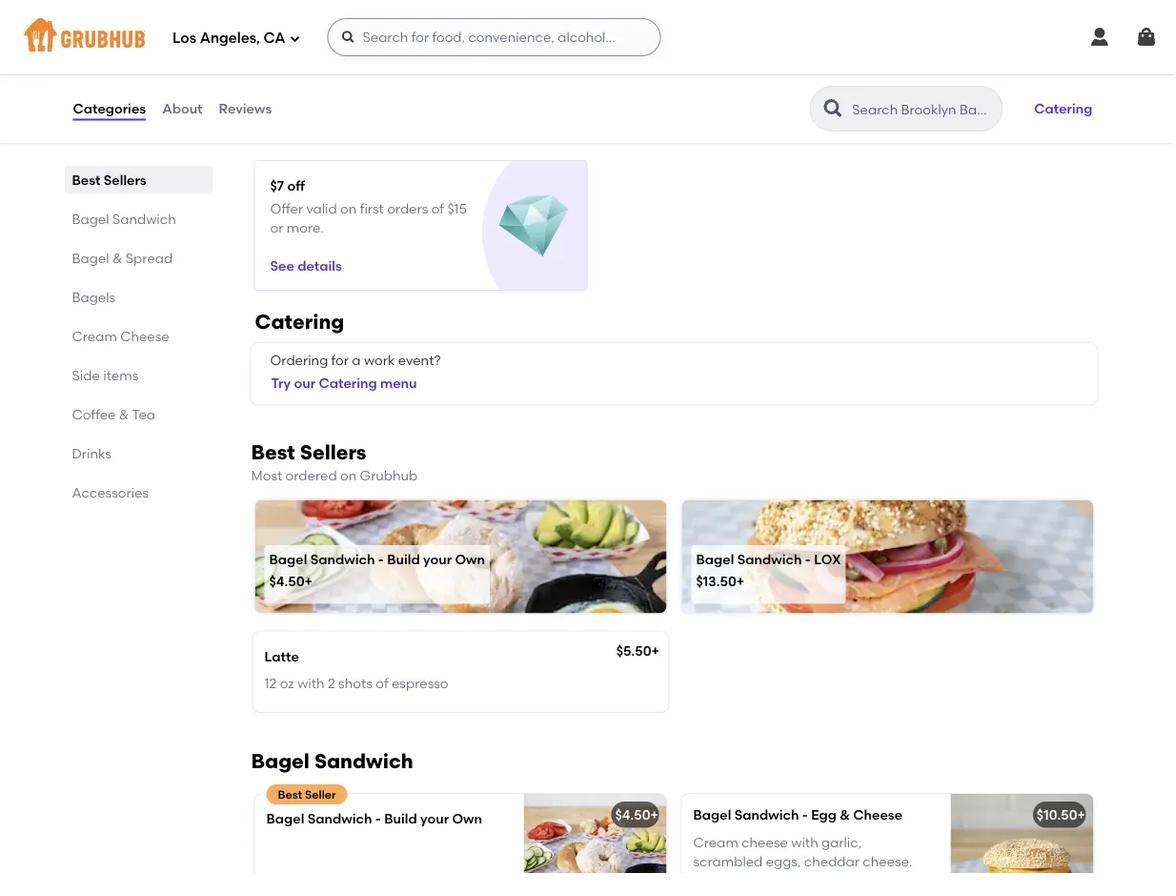 Task type: describe. For each thing, give the bounding box(es) containing it.
shots
[[338, 675, 373, 691]]

sandwich inside best seller bagel sandwich - build your own
[[308, 811, 372, 827]]

on for sellers
[[340, 467, 357, 483]]

best seller bagel sandwich - build your own
[[266, 787, 482, 827]]

bagel sandwich - lox $13.50 +
[[696, 551, 841, 590]]

12
[[264, 675, 277, 691]]

bagel inside best seller bagel sandwich - build your own
[[266, 811, 304, 827]]

cream for cream cheese
[[72, 328, 117, 344]]

$10.50 +
[[1037, 807, 1086, 823]]

oz
[[280, 675, 294, 691]]

bagel sandwich - build your own $4.50 +
[[269, 551, 485, 590]]

Search Brooklyn Bagel Bakery search field
[[850, 100, 996, 118]]

side items
[[72, 367, 138, 383]]

event?
[[398, 352, 441, 368]]

catering inside button
[[1034, 100, 1093, 117]]

for
[[331, 352, 349, 368]]

bagel inside tab
[[72, 211, 109, 227]]

offer
[[270, 200, 303, 217]]

categories
[[73, 100, 146, 117]]

garlic,
[[822, 834, 862, 850]]

ordered
[[285, 467, 337, 483]]

12 oz with 2 shots of espresso
[[264, 675, 448, 691]]

bagels
[[72, 289, 115, 305]]

be
[[817, 873, 834, 873]]

scrambled
[[693, 853, 763, 870]]

on inside cream cheese with garlic, scrambled eggs, cheddar cheese. we recommend to be served on o
[[883, 873, 899, 873]]

2
[[328, 675, 335, 691]]

$5.50 +
[[616, 643, 659, 659]]

Search for food, convenience, alcohol... search field
[[327, 18, 661, 56]]

best for best seller bagel sandwich - build your own
[[278, 787, 302, 801]]

sandwich inside bagel sandwich tab
[[112, 211, 176, 227]]

cheese inside tab
[[120, 328, 169, 344]]

cream cheese
[[72, 328, 169, 344]]

your inside bagel sandwich - build your own $4.50 +
[[423, 551, 452, 567]]

main navigation navigation
[[0, 0, 1173, 74]]

first
[[360, 200, 384, 217]]

try
[[271, 375, 291, 391]]

valid
[[306, 200, 337, 217]]

best for best sellers
[[72, 172, 100, 188]]

- for build
[[378, 551, 384, 567]]

drinks
[[72, 445, 111, 461]]

ordering
[[270, 352, 328, 368]]

+ for $4.50 +
[[651, 807, 659, 823]]

see details
[[270, 257, 342, 274]]

preorder
[[95, 17, 152, 33]]

cream cheese with garlic, scrambled eggs, cheddar cheese. we recommend to be served on o
[[693, 834, 924, 873]]

preorder button
[[72, 8, 152, 42]]

- for lox
[[805, 551, 811, 567]]

- for egg
[[802, 807, 808, 823]]

sellers for best sellers most ordered on grubhub
[[300, 440, 366, 464]]

$13.50
[[696, 573, 737, 590]]

people icon image
[[163, 15, 182, 34]]

cream for cream cheese with garlic, scrambled eggs, cheddar cheese. we recommend to be served on o
[[693, 834, 739, 850]]

own inside bagel sandwich - build your own $4.50 +
[[455, 551, 485, 567]]

los angeles, ca
[[173, 30, 285, 47]]

egg
[[811, 807, 837, 823]]

angeles,
[[200, 30, 260, 47]]

ordering for a work event? try our catering menu
[[270, 352, 441, 391]]

ca
[[264, 30, 285, 47]]

with for cheese
[[791, 834, 818, 850]]

recommend
[[718, 873, 797, 873]]

$7
[[270, 177, 284, 194]]

bagel & spread
[[72, 250, 173, 266]]

best for best sellers most ordered on grubhub
[[251, 440, 295, 464]]

2 svg image from the left
[[1135, 26, 1158, 49]]

$15
[[447, 200, 467, 217]]

start
[[186, 17, 218, 33]]

1 svg image from the left
[[1088, 26, 1111, 49]]

bagels tab
[[72, 287, 205, 307]]

1 vertical spatial $4.50
[[615, 807, 651, 823]]

1 horizontal spatial svg image
[[289, 33, 301, 44]]

bagel inside bagel sandwich - build your own $4.50 +
[[269, 551, 307, 567]]

promo image
[[499, 192, 569, 261]]

drinks tab
[[72, 443, 205, 463]]

bagel sandwich inside tab
[[72, 211, 176, 227]]

about button
[[161, 74, 204, 143]]

own inside best seller bagel sandwich - build your own
[[452, 811, 482, 827]]

$4.50 +
[[615, 807, 659, 823]]

see
[[270, 257, 294, 274]]

orders
[[387, 200, 428, 217]]

best sellers tab
[[72, 170, 205, 190]]

spread
[[126, 250, 173, 266]]

side items tab
[[72, 365, 205, 385]]



Task type: locate. For each thing, give the bounding box(es) containing it.
-
[[378, 551, 384, 567], [805, 551, 811, 567], [802, 807, 808, 823], [375, 811, 381, 827]]

group
[[221, 17, 260, 33]]

to
[[800, 873, 814, 873]]

& for tea
[[119, 406, 129, 422]]

cheese up garlic,
[[853, 807, 903, 823]]

0 horizontal spatial cheese
[[120, 328, 169, 344]]

sandwich up spread
[[112, 211, 176, 227]]

1 horizontal spatial cream
[[693, 834, 739, 850]]

svg image inside preorder button
[[72, 15, 91, 34]]

eggs,
[[766, 853, 801, 870]]

espresso
[[392, 675, 448, 691]]

sellers inside best sellers most ordered on grubhub
[[300, 440, 366, 464]]

accessories
[[72, 484, 149, 500]]

sandwich up cheese
[[735, 807, 799, 823]]

2 vertical spatial &
[[840, 807, 850, 823]]

best inside best seller bagel sandwich - build your own
[[278, 787, 302, 801]]

$5.50
[[616, 643, 651, 659]]

$4.50
[[269, 573, 305, 590], [615, 807, 651, 823]]

bagel sandwich -  egg & cheese
[[693, 807, 903, 823]]

0 horizontal spatial svg image
[[72, 15, 91, 34]]

of left $15
[[431, 200, 444, 217]]

bagel sandwich - build your own image
[[524, 794, 667, 873]]

1 horizontal spatial of
[[431, 200, 444, 217]]

categories button
[[72, 74, 147, 143]]

0 horizontal spatial cream
[[72, 328, 117, 344]]

2 horizontal spatial svg image
[[341, 30, 356, 45]]

with left 2
[[298, 675, 325, 691]]

0 vertical spatial on
[[340, 200, 357, 217]]

cheddar
[[804, 853, 860, 870]]

reviews button
[[218, 74, 273, 143]]

start group order
[[186, 17, 298, 33]]

with
[[298, 675, 325, 691], [791, 834, 818, 850]]

best
[[72, 172, 100, 188], [251, 440, 295, 464], [278, 787, 302, 801]]

- inside bagel sandwich - build your own $4.50 +
[[378, 551, 384, 567]]

&
[[112, 250, 122, 266], [119, 406, 129, 422], [840, 807, 850, 823]]

0 vertical spatial catering
[[1034, 100, 1093, 117]]

cream
[[72, 328, 117, 344], [693, 834, 739, 850]]

1 horizontal spatial cheese
[[853, 807, 903, 823]]

on for off
[[340, 200, 357, 217]]

tea
[[132, 406, 155, 422]]

grubhub
[[360, 467, 418, 483]]

los
[[173, 30, 196, 47]]

& for spread
[[112, 250, 122, 266]]

svg image left preorder
[[72, 15, 91, 34]]

try our catering menu button
[[263, 363, 426, 404]]

on right ordered
[[340, 467, 357, 483]]

1 horizontal spatial with
[[791, 834, 818, 850]]

1 vertical spatial of
[[376, 675, 388, 691]]

sandwich left lox
[[737, 551, 802, 567]]

cream inside tab
[[72, 328, 117, 344]]

sandwich
[[112, 211, 176, 227], [310, 551, 375, 567], [737, 551, 802, 567], [314, 749, 413, 774], [735, 807, 799, 823], [308, 811, 372, 827]]

served
[[837, 873, 880, 873]]

cream cheese tab
[[72, 326, 205, 346]]

1 vertical spatial bagel sandwich
[[251, 749, 413, 774]]

best sellers
[[72, 172, 146, 188]]

work
[[364, 352, 395, 368]]

1 vertical spatial own
[[452, 811, 482, 827]]

your inside best seller bagel sandwich - build your own
[[420, 811, 449, 827]]

bagel & spread tab
[[72, 248, 205, 268]]

build inside bagel sandwich - build your own $4.50 +
[[387, 551, 420, 567]]

bagel
[[72, 211, 109, 227], [72, 250, 109, 266], [269, 551, 307, 567], [696, 551, 734, 567], [251, 749, 310, 774], [693, 807, 731, 823], [266, 811, 304, 827]]

start group order button
[[163, 8, 298, 42]]

on inside best sellers most ordered on grubhub
[[340, 467, 357, 483]]

sellers for best sellers
[[104, 172, 146, 188]]

most
[[251, 467, 282, 483]]

& left spread
[[112, 250, 122, 266]]

reviews
[[219, 100, 272, 117]]

1 vertical spatial your
[[420, 811, 449, 827]]

- inside bagel sandwich - lox $13.50 +
[[805, 551, 811, 567]]

+ for $5.50 +
[[651, 643, 659, 659]]

best inside best sellers tab
[[72, 172, 100, 188]]

with inside cream cheese with garlic, scrambled eggs, cheddar cheese. we recommend to be served on o
[[791, 834, 818, 850]]

cheese.
[[863, 853, 913, 870]]

sandwich inside bagel sandwich - build your own $4.50 +
[[310, 551, 375, 567]]

or
[[270, 220, 283, 236]]

coffee
[[72, 406, 116, 422]]

1 vertical spatial cheese
[[853, 807, 903, 823]]

bagel sandwich up bagel & spread
[[72, 211, 176, 227]]

search icon image
[[822, 97, 845, 120]]

on down cheese.
[[883, 873, 899, 873]]

our
[[294, 375, 316, 391]]

details
[[298, 257, 342, 274]]

0 vertical spatial build
[[387, 551, 420, 567]]

svg image
[[72, 15, 91, 34], [341, 30, 356, 45], [289, 33, 301, 44]]

0 horizontal spatial svg image
[[1088, 26, 1111, 49]]

1 vertical spatial build
[[384, 811, 417, 827]]

1 horizontal spatial svg image
[[1135, 26, 1158, 49]]

0 horizontal spatial of
[[376, 675, 388, 691]]

your
[[423, 551, 452, 567], [420, 811, 449, 827]]

order
[[263, 17, 298, 33]]

more.
[[287, 220, 324, 236]]

sandwich down ordered
[[310, 551, 375, 567]]

bagel inside tab
[[72, 250, 109, 266]]

1 vertical spatial sellers
[[300, 440, 366, 464]]

& right the egg
[[840, 807, 850, 823]]

seller
[[305, 787, 336, 801]]

0 horizontal spatial bagel sandwich
[[72, 211, 176, 227]]

0 vertical spatial cream
[[72, 328, 117, 344]]

sandwich up best seller bagel sandwich - build your own
[[314, 749, 413, 774]]

best up bagel sandwich tab
[[72, 172, 100, 188]]

on
[[340, 200, 357, 217], [340, 467, 357, 483], [883, 873, 899, 873]]

bagel sandwich -  egg & cheese image
[[951, 794, 1094, 873]]

svg image down order
[[289, 33, 301, 44]]

1 vertical spatial &
[[119, 406, 129, 422]]

we
[[693, 873, 714, 873]]

side
[[72, 367, 100, 383]]

catering
[[1034, 100, 1093, 117], [255, 310, 344, 334], [319, 375, 377, 391]]

1 horizontal spatial $4.50
[[615, 807, 651, 823]]

sellers inside tab
[[104, 172, 146, 188]]

0 horizontal spatial with
[[298, 675, 325, 691]]

best left seller
[[278, 787, 302, 801]]

off
[[287, 177, 305, 194]]

0 vertical spatial sellers
[[104, 172, 146, 188]]

menu
[[380, 375, 417, 391]]

with down bagel sandwich -  egg & cheese
[[791, 834, 818, 850]]

sellers
[[104, 172, 146, 188], [300, 440, 366, 464]]

$7 off offer valid on first orders of $15 or more.
[[270, 177, 467, 236]]

sandwich down seller
[[308, 811, 372, 827]]

cream up scrambled on the bottom right of page
[[693, 834, 739, 850]]

1 vertical spatial catering
[[255, 310, 344, 334]]

catering inside ordering for a work event? try our catering menu
[[319, 375, 377, 391]]

svg image right order
[[341, 30, 356, 45]]

1 horizontal spatial sellers
[[300, 440, 366, 464]]

svg image
[[1088, 26, 1111, 49], [1135, 26, 1158, 49]]

about
[[162, 100, 203, 117]]

+ inside bagel sandwich - build your own $4.50 +
[[305, 573, 313, 590]]

best inside best sellers most ordered on grubhub
[[251, 440, 295, 464]]

$4.50 inside bagel sandwich - build your own $4.50 +
[[269, 573, 305, 590]]

2 vertical spatial on
[[883, 873, 899, 873]]

cheese
[[120, 328, 169, 344], [853, 807, 903, 823]]

0 vertical spatial your
[[423, 551, 452, 567]]

- inside best seller bagel sandwich - build your own
[[375, 811, 381, 827]]

sandwich inside bagel sandwich - lox $13.50 +
[[737, 551, 802, 567]]

0 vertical spatial $4.50
[[269, 573, 305, 590]]

+ for $10.50 +
[[1078, 807, 1086, 823]]

of right the shots
[[376, 675, 388, 691]]

on left first
[[340, 200, 357, 217]]

2 vertical spatial catering
[[319, 375, 377, 391]]

lox
[[814, 551, 841, 567]]

build inside best seller bagel sandwich - build your own
[[384, 811, 417, 827]]

sellers up ordered
[[300, 440, 366, 464]]

0 vertical spatial cheese
[[120, 328, 169, 344]]

1 vertical spatial on
[[340, 467, 357, 483]]

0 horizontal spatial $4.50
[[269, 573, 305, 590]]

& left tea at top left
[[119, 406, 129, 422]]

cream down bagels
[[72, 328, 117, 344]]

0 vertical spatial &
[[112, 250, 122, 266]]

own
[[455, 551, 485, 567], [452, 811, 482, 827]]

2 vertical spatial best
[[278, 787, 302, 801]]

1 vertical spatial with
[[791, 834, 818, 850]]

see details button
[[270, 248, 342, 283]]

cheese down 'bagels' tab
[[120, 328, 169, 344]]

items
[[103, 367, 138, 383]]

0 vertical spatial bagel sandwich
[[72, 211, 176, 227]]

bagel sandwich up seller
[[251, 749, 413, 774]]

+
[[305, 573, 313, 590], [737, 573, 745, 590], [651, 643, 659, 659], [651, 807, 659, 823], [1078, 807, 1086, 823]]

sellers up bagel sandwich tab
[[104, 172, 146, 188]]

1 horizontal spatial bagel sandwich
[[251, 749, 413, 774]]

bagel sandwich
[[72, 211, 176, 227], [251, 749, 413, 774]]

build
[[387, 551, 420, 567], [384, 811, 417, 827]]

a
[[352, 352, 361, 368]]

bagel inside bagel sandwich - lox $13.50 +
[[696, 551, 734, 567]]

0 vertical spatial own
[[455, 551, 485, 567]]

of inside $7 off offer valid on first orders of $15 or more.
[[431, 200, 444, 217]]

0 vertical spatial of
[[431, 200, 444, 217]]

1 vertical spatial best
[[251, 440, 295, 464]]

on inside $7 off offer valid on first orders of $15 or more.
[[340, 200, 357, 217]]

0 vertical spatial best
[[72, 172, 100, 188]]

0 horizontal spatial sellers
[[104, 172, 146, 188]]

+ inside bagel sandwich - lox $13.50 +
[[737, 573, 745, 590]]

1 vertical spatial cream
[[693, 834, 739, 850]]

accessories tab
[[72, 482, 205, 502]]

$10.50
[[1037, 807, 1078, 823]]

best sellers most ordered on grubhub
[[251, 440, 418, 483]]

0 vertical spatial with
[[298, 675, 325, 691]]

of
[[431, 200, 444, 217], [376, 675, 388, 691]]

best up most
[[251, 440, 295, 464]]

latte
[[264, 648, 299, 664]]

catering button
[[1026, 88, 1101, 130]]

cheese
[[742, 834, 788, 850]]

bagel sandwich tab
[[72, 209, 205, 229]]

cream inside cream cheese with garlic, scrambled eggs, cheddar cheese. we recommend to be served on o
[[693, 834, 739, 850]]

coffee & tea tab
[[72, 404, 205, 424]]

coffee & tea
[[72, 406, 155, 422]]

with for oz
[[298, 675, 325, 691]]



Task type: vqa. For each thing, say whether or not it's contained in the screenshot.
Sellers corresponding to Best Sellers Most ordered on Grubhub
yes



